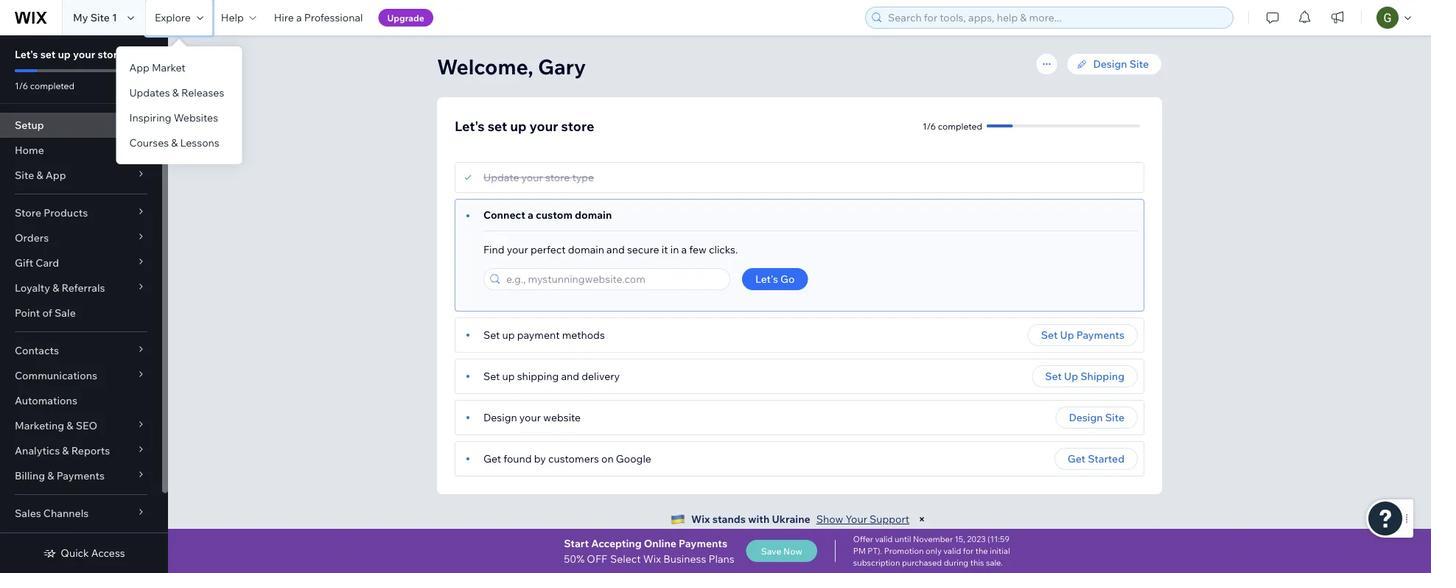 Task type: locate. For each thing, give the bounding box(es) containing it.
1 horizontal spatial let's
[[455, 118, 485, 134]]

0 vertical spatial domain
[[575, 209, 612, 222]]

payments down analytics & reports dropdown button
[[57, 470, 105, 483]]

set left shipping
[[484, 370, 500, 383]]

2 vertical spatial let's
[[756, 273, 779, 286]]

app down home link
[[46, 169, 66, 182]]

set for set up shipping and delivery
[[484, 370, 500, 383]]

0 vertical spatial wix
[[692, 513, 710, 526]]

0 horizontal spatial completed
[[30, 80, 74, 91]]

let's left go
[[756, 273, 779, 286]]

get left started
[[1068, 453, 1086, 466]]

design site
[[1094, 58, 1149, 70], [1069, 411, 1125, 424]]

0 vertical spatial valid
[[876, 535, 893, 545]]

0 horizontal spatial 1/6
[[15, 80, 28, 91]]

& down inspiring websites
[[171, 136, 178, 149]]

2 vertical spatial store
[[546, 171, 570, 184]]

Search for tools, apps, help & more... field
[[884, 7, 1229, 28]]

analytics
[[15, 445, 60, 457]]

google
[[616, 453, 652, 466]]

1 horizontal spatial a
[[528, 209, 534, 222]]

websites
[[174, 111, 218, 124]]

wix down online
[[644, 552, 661, 565]]

store left type
[[546, 171, 570, 184]]

start
[[564, 537, 589, 550]]

setup
[[15, 119, 44, 132]]

& for billing
[[47, 470, 54, 483]]

your for design
[[520, 411, 541, 424]]

0 horizontal spatial and
[[561, 370, 580, 383]]

0 horizontal spatial set
[[40, 48, 56, 61]]

your for update
[[522, 171, 543, 184]]

hire
[[274, 11, 294, 24]]

& right the loyalty
[[52, 282, 59, 295]]

let's inside sidebar element
[[15, 48, 38, 61]]

billing
[[15, 470, 45, 483]]

2 horizontal spatial a
[[682, 243, 687, 256]]

1 vertical spatial up
[[1065, 370, 1079, 383]]

sales channels button
[[0, 501, 162, 526]]

0 vertical spatial let's set up your store
[[15, 48, 123, 61]]

point
[[15, 307, 40, 320]]

0 vertical spatial let's
[[15, 48, 38, 61]]

your down 'my'
[[73, 48, 95, 61]]

0 horizontal spatial wix
[[644, 552, 661, 565]]

1 vertical spatial domain
[[568, 243, 605, 256]]

up
[[1061, 329, 1075, 342], [1065, 370, 1079, 383]]

up left shipping
[[502, 370, 515, 383]]

valid up pt).
[[876, 535, 893, 545]]

0 horizontal spatial 1/6 completed
[[15, 80, 74, 91]]

0 vertical spatial payments
[[1077, 329, 1125, 342]]

domain for custom
[[575, 209, 612, 222]]

1 horizontal spatial and
[[607, 243, 625, 256]]

get inside get started 'button'
[[1068, 453, 1086, 466]]

up left the shipping
[[1065, 370, 1079, 383]]

& for loyalty
[[52, 282, 59, 295]]

& down home
[[36, 169, 43, 182]]

with
[[748, 513, 770, 526]]

payments up the shipping
[[1077, 329, 1125, 342]]

1 horizontal spatial completed
[[938, 121, 983, 132]]

connect a custom domain
[[484, 209, 612, 222]]

1 vertical spatial payments
[[57, 470, 105, 483]]

set left the payment
[[484, 329, 500, 342]]

channels
[[43, 507, 89, 520]]

1 vertical spatial let's set up your store
[[455, 118, 595, 134]]

& inside popup button
[[47, 470, 54, 483]]

and
[[607, 243, 625, 256], [561, 370, 580, 383]]

1 vertical spatial 1/6 completed
[[923, 121, 983, 132]]

& down the app market link
[[172, 86, 179, 99]]

set up shipping button
[[1032, 366, 1138, 388]]

0 vertical spatial up
[[1061, 329, 1075, 342]]

up for shipping
[[1065, 370, 1079, 383]]

0 vertical spatial a
[[296, 11, 302, 24]]

completed
[[30, 80, 74, 91], [938, 121, 983, 132]]

payments
[[1077, 329, 1125, 342], [57, 470, 105, 483], [679, 537, 728, 550]]

point of sale
[[15, 307, 76, 320]]

set inside set up payments button
[[1042, 329, 1058, 342]]

0 vertical spatial app
[[129, 61, 150, 74]]

type
[[572, 171, 594, 184]]

valid
[[876, 535, 893, 545], [944, 546, 962, 557]]

update your store type
[[484, 171, 594, 184]]

1
[[112, 11, 117, 24]]

1 horizontal spatial 1/6
[[923, 121, 936, 132]]

let's
[[15, 48, 38, 61], [455, 118, 485, 134], [756, 273, 779, 286]]

1 horizontal spatial wix
[[692, 513, 710, 526]]

offer
[[854, 535, 874, 545]]

now
[[784, 546, 803, 557]]

design down 'set up shipping' 'button'
[[1069, 411, 1103, 424]]

referrals
[[62, 282, 105, 295]]

a
[[296, 11, 302, 24], [528, 209, 534, 222], [682, 243, 687, 256]]

1 horizontal spatial get
[[1068, 453, 1086, 466]]

a left custom
[[528, 209, 534, 222]]

welcome, gary
[[437, 53, 586, 79]]

set inside 'set up shipping' 'button'
[[1046, 370, 1062, 383]]

2 get from the left
[[1068, 453, 1086, 466]]

let's set up your store down 'my'
[[15, 48, 123, 61]]

gift card button
[[0, 251, 162, 276]]

a right in
[[682, 243, 687, 256]]

1 horizontal spatial app
[[129, 61, 150, 74]]

set up set up shipping
[[1042, 329, 1058, 342]]

your inside sidebar element
[[73, 48, 95, 61]]

2 horizontal spatial payments
[[1077, 329, 1125, 342]]

store
[[15, 206, 41, 219]]

settings link
[[0, 526, 162, 551]]

seo
[[76, 420, 97, 432]]

updates & releases link
[[116, 80, 242, 105]]

let's set up your store up update your store type
[[455, 118, 595, 134]]

releases
[[181, 86, 224, 99]]

let's up update
[[455, 118, 485, 134]]

2 vertical spatial payments
[[679, 537, 728, 550]]

up up set up shipping
[[1061, 329, 1075, 342]]

valid up 'during'
[[944, 546, 962, 557]]

payments inside popup button
[[57, 470, 105, 483]]

domain right perfect
[[568, 243, 605, 256]]

orders button
[[0, 226, 162, 251]]

your
[[73, 48, 95, 61], [530, 118, 558, 134], [522, 171, 543, 184], [507, 243, 529, 256], [520, 411, 541, 424]]

0 vertical spatial set
[[40, 48, 56, 61]]

0 horizontal spatial let's set up your store
[[15, 48, 123, 61]]

0 vertical spatial and
[[607, 243, 625, 256]]

1 horizontal spatial set
[[488, 118, 507, 134]]

app
[[129, 61, 150, 74], [46, 169, 66, 182]]

secure
[[627, 243, 660, 256]]

store up type
[[561, 118, 595, 134]]

set left the shipping
[[1046, 370, 1062, 383]]

save now
[[761, 546, 803, 557]]

set up update
[[488, 118, 507, 134]]

0 horizontal spatial a
[[296, 11, 302, 24]]

1 vertical spatial design site
[[1069, 411, 1125, 424]]

get left found
[[484, 453, 501, 466]]

site & app
[[15, 169, 66, 182]]

up up setup link
[[58, 48, 71, 61]]

1 vertical spatial set
[[488, 118, 507, 134]]

and left delivery
[[561, 370, 580, 383]]

1 horizontal spatial payments
[[679, 537, 728, 550]]

purchased
[[902, 558, 942, 568]]

your up update your store type
[[530, 118, 558, 134]]

0 horizontal spatial let's
[[15, 48, 38, 61]]

design site button
[[1056, 407, 1138, 429]]

your for find
[[507, 243, 529, 256]]

& for marketing
[[67, 420, 73, 432]]

1 horizontal spatial let's set up your store
[[455, 118, 595, 134]]

& inside "link"
[[171, 136, 178, 149]]

payments for billing & payments
[[57, 470, 105, 483]]

up left the payment
[[502, 329, 515, 342]]

up inside 'button'
[[1065, 370, 1079, 383]]

wix left stands
[[692, 513, 710, 526]]

business
[[664, 552, 707, 565]]

connect
[[484, 209, 526, 222]]

e.g., mystunningwebsite.com field
[[502, 269, 726, 290]]

show your support button
[[817, 513, 910, 526]]

your left website
[[520, 411, 541, 424]]

a right hire
[[296, 11, 302, 24]]

upgrade
[[387, 12, 425, 23]]

& right billing
[[47, 470, 54, 483]]

quick
[[61, 547, 89, 560]]

the
[[976, 546, 988, 557]]

payments up business
[[679, 537, 728, 550]]

50%
[[564, 552, 585, 565]]

1 vertical spatial a
[[528, 209, 534, 222]]

design down search for tools, apps, help & more... field
[[1094, 58, 1128, 70]]

0 horizontal spatial payments
[[57, 470, 105, 483]]

select
[[610, 552, 641, 565]]

set up payment methods
[[484, 329, 605, 342]]

0 vertical spatial 1/6
[[15, 80, 28, 91]]

payments inside button
[[1077, 329, 1125, 342]]

app up updates
[[129, 61, 150, 74]]

update
[[484, 171, 519, 184]]

0 horizontal spatial app
[[46, 169, 66, 182]]

1 vertical spatial store
[[561, 118, 595, 134]]

& inside "popup button"
[[36, 169, 43, 182]]

analytics & reports button
[[0, 439, 162, 464]]

market
[[152, 61, 185, 74]]

& left seo
[[67, 420, 73, 432]]

0 horizontal spatial get
[[484, 453, 501, 466]]

let's up setup
[[15, 48, 38, 61]]

methods
[[562, 329, 605, 342]]

card
[[36, 257, 59, 269]]

your right find
[[507, 243, 529, 256]]

get for get found by customers on google
[[484, 453, 501, 466]]

marketing
[[15, 420, 64, 432]]

& left reports
[[62, 445, 69, 457]]

1 horizontal spatial 1/6 completed
[[923, 121, 983, 132]]

store down 1 at the left of the page
[[98, 48, 123, 61]]

sales channels
[[15, 507, 89, 520]]

domain up find your perfect domain and secure it in a few clicks.
[[575, 209, 612, 222]]

automations link
[[0, 389, 162, 414]]

0 vertical spatial completed
[[30, 80, 74, 91]]

& for updates
[[172, 86, 179, 99]]

0 vertical spatial store
[[98, 48, 123, 61]]

until
[[895, 535, 912, 545]]

your right update
[[522, 171, 543, 184]]

up inside button
[[1061, 329, 1075, 342]]

get started
[[1068, 453, 1125, 466]]

pt).
[[868, 546, 883, 557]]

billing & payments button
[[0, 464, 162, 489]]

marketing & seo
[[15, 420, 97, 432]]

0 vertical spatial 1/6 completed
[[15, 80, 74, 91]]

and left secure
[[607, 243, 625, 256]]

1 get from the left
[[484, 453, 501, 466]]

&
[[172, 86, 179, 99], [171, 136, 178, 149], [36, 169, 43, 182], [52, 282, 59, 295], [67, 420, 73, 432], [62, 445, 69, 457], [47, 470, 54, 483]]

loyalty
[[15, 282, 50, 295]]

site
[[90, 11, 110, 24], [1130, 58, 1149, 70], [15, 169, 34, 182], [1106, 411, 1125, 424]]

contacts
[[15, 344, 59, 357]]

1 vertical spatial completed
[[938, 121, 983, 132]]

2 horizontal spatial let's
[[756, 273, 779, 286]]

1 vertical spatial app
[[46, 169, 66, 182]]

1 horizontal spatial valid
[[944, 546, 962, 557]]

found
[[504, 453, 532, 466]]

setup link
[[0, 113, 162, 138]]

1 vertical spatial valid
[[944, 546, 962, 557]]

1 vertical spatial wix
[[644, 552, 661, 565]]

set up setup
[[40, 48, 56, 61]]

go
[[781, 273, 795, 286]]



Task type: vqa. For each thing, say whether or not it's contained in the screenshot.
the "$" button
no



Task type: describe. For each thing, give the bounding box(es) containing it.
shipping
[[517, 370, 559, 383]]

started
[[1088, 453, 1125, 466]]

payments for set up payments
[[1077, 329, 1125, 342]]

it
[[662, 243, 668, 256]]

domain for perfect
[[568, 243, 605, 256]]

welcome,
[[437, 53, 534, 79]]

2023
[[968, 535, 986, 545]]

on
[[602, 453, 614, 466]]

app inside "popup button"
[[46, 169, 66, 182]]

accepting
[[591, 537, 642, 550]]

(11:59
[[988, 535, 1010, 545]]

november
[[913, 535, 953, 545]]

& for site
[[36, 169, 43, 182]]

app market
[[129, 61, 185, 74]]

for
[[964, 546, 974, 557]]

gary
[[538, 53, 586, 79]]

let's inside let's go button
[[756, 273, 779, 286]]

only
[[926, 546, 942, 557]]

point of sale link
[[0, 301, 162, 326]]

orders
[[15, 232, 49, 244]]

payment
[[517, 329, 560, 342]]

updates
[[129, 86, 170, 99]]

ukraine
[[772, 513, 811, 526]]

let's go button
[[742, 268, 808, 290]]

1/6 completed inside sidebar element
[[15, 80, 74, 91]]

site & app button
[[0, 163, 162, 188]]

up inside sidebar element
[[58, 48, 71, 61]]

site inside button
[[1106, 411, 1125, 424]]

find your perfect domain and secure it in a few clicks.
[[484, 243, 738, 256]]

help
[[221, 11, 244, 24]]

wix stands with ukraine show your support
[[692, 513, 910, 526]]

this
[[971, 558, 985, 568]]

1 vertical spatial and
[[561, 370, 580, 383]]

subscription
[[854, 558, 901, 568]]

get found by customers on google
[[484, 453, 652, 466]]

plans
[[709, 552, 735, 565]]

products
[[44, 206, 88, 219]]

1 vertical spatial 1/6
[[923, 121, 936, 132]]

1/6 inside sidebar element
[[15, 80, 28, 91]]

hire a professional
[[274, 11, 363, 24]]

access
[[91, 547, 125, 560]]

get for get started
[[1068, 453, 1086, 466]]

0 horizontal spatial valid
[[876, 535, 893, 545]]

2 vertical spatial a
[[682, 243, 687, 256]]

design up found
[[484, 411, 517, 424]]

promotion
[[885, 546, 924, 557]]

updates & releases
[[129, 86, 224, 99]]

gift
[[15, 257, 33, 269]]

hire a professional link
[[265, 0, 372, 35]]

upgrade button
[[379, 9, 433, 27]]

sales
[[15, 507, 41, 520]]

courses & lessons
[[129, 136, 219, 149]]

show
[[817, 513, 844, 526]]

initial
[[990, 546, 1011, 557]]

1 vertical spatial let's
[[455, 118, 485, 134]]

set up shipping and delivery
[[484, 370, 620, 383]]

perfect
[[531, 243, 566, 256]]

set for set up payment methods
[[484, 329, 500, 342]]

clicks.
[[709, 243, 738, 256]]

inspiring websites link
[[116, 105, 242, 131]]

quick access button
[[43, 547, 125, 560]]

offer valid until november 15, 2023 (11:59 pm pt). promotion only valid for the initial subscription purchased during this sale.
[[854, 535, 1011, 568]]

design your website
[[484, 411, 581, 424]]

design site link
[[1067, 53, 1163, 75]]

set up shipping
[[1046, 370, 1125, 383]]

help button
[[212, 0, 265, 35]]

set up payments button
[[1028, 324, 1138, 347]]

online
[[644, 537, 677, 550]]

reports
[[71, 445, 110, 457]]

design site inside button
[[1069, 411, 1125, 424]]

support
[[870, 513, 910, 526]]

loyalty & referrals button
[[0, 276, 162, 301]]

custom
[[536, 209, 573, 222]]

home
[[15, 144, 44, 157]]

explore
[[155, 11, 191, 24]]

of
[[42, 307, 52, 320]]

design inside button
[[1069, 411, 1103, 424]]

save now button
[[747, 540, 818, 563]]

site inside "popup button"
[[15, 169, 34, 182]]

& for courses
[[171, 136, 178, 149]]

payments inside start accepting online payments 50% off select wix business plans
[[679, 537, 728, 550]]

0 vertical spatial design site
[[1094, 58, 1149, 70]]

wix inside start accepting online payments 50% off select wix business plans
[[644, 552, 661, 565]]

professional
[[304, 11, 363, 24]]

set for set up payments
[[1042, 329, 1058, 342]]

start accepting online payments 50% off select wix business plans
[[564, 537, 735, 565]]

up up update
[[510, 118, 527, 134]]

a for custom
[[528, 209, 534, 222]]

set for set up shipping
[[1046, 370, 1062, 383]]

store inside sidebar element
[[98, 48, 123, 61]]

off
[[587, 552, 608, 565]]

a for professional
[[296, 11, 302, 24]]

up for payments
[[1061, 329, 1075, 342]]

quick access
[[61, 547, 125, 560]]

sale
[[55, 307, 76, 320]]

& for analytics
[[62, 445, 69, 457]]

completed inside sidebar element
[[30, 80, 74, 91]]

set inside sidebar element
[[40, 48, 56, 61]]

marketing & seo button
[[0, 414, 162, 439]]

delivery
[[582, 370, 620, 383]]

inspiring
[[129, 111, 172, 124]]

sale.
[[987, 558, 1003, 568]]

let's set up your store inside sidebar element
[[15, 48, 123, 61]]

by
[[534, 453, 546, 466]]

my
[[73, 11, 88, 24]]

during
[[944, 558, 969, 568]]

loyalty & referrals
[[15, 282, 105, 295]]

few
[[690, 243, 707, 256]]

sidebar element
[[0, 35, 168, 574]]



